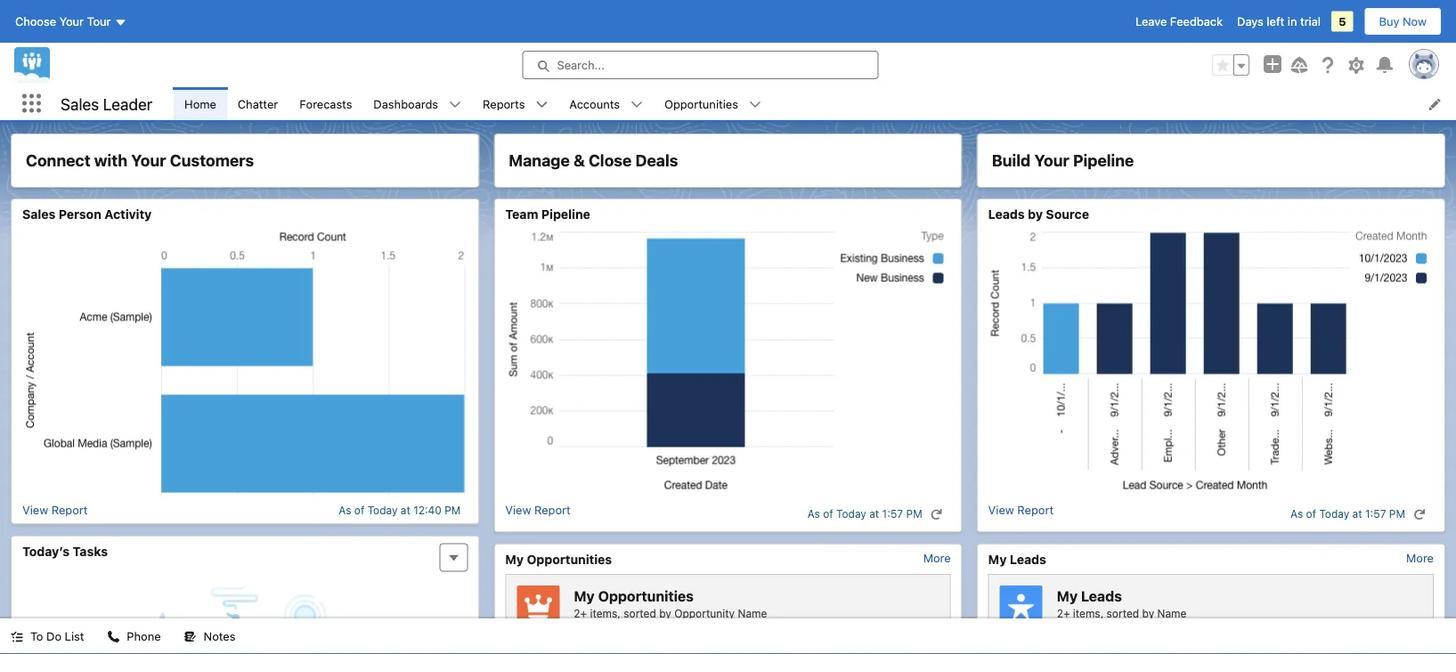 Task type: vqa. For each thing, say whether or not it's contained in the screenshot.
3rd the Contract from the left
no



Task type: locate. For each thing, give the bounding box(es) containing it.
of
[[354, 504, 365, 517], [823, 508, 834, 521], [1307, 508, 1317, 521]]

view report up today's
[[22, 504, 88, 517]]

2 as of today at 1:​57 pm from the left
[[1291, 508, 1406, 521]]

0 horizontal spatial more
[[924, 552, 951, 565]]

2+ inside my leads 2+ items, sorted by name
[[1057, 608, 1070, 620]]

leads for my leads
[[1010, 552, 1047, 567]]

0 horizontal spatial sorted
[[624, 608, 656, 620]]

text default image inside accounts list item
[[631, 98, 643, 111]]

activity
[[105, 207, 152, 222]]

2 items, from the left
[[1073, 608, 1104, 620]]

as of today at 1:​57 pm
[[808, 508, 923, 521], [1291, 508, 1406, 521]]

your right with
[[131, 151, 166, 170]]

more
[[924, 552, 951, 565], [1407, 552, 1434, 565]]

2 vertical spatial leads
[[1082, 588, 1123, 605]]

1 report from the left
[[51, 504, 88, 517]]

your inside dropdown button
[[59, 15, 84, 28]]

view up my leads
[[989, 504, 1015, 517]]

by inside my opportunities 2+ items, sorted by opportunity name
[[659, 608, 672, 620]]

do
[[46, 630, 62, 644]]

list containing home
[[174, 87, 1457, 120]]

1 horizontal spatial 1:​57
[[1366, 508, 1387, 521]]

my opportunities 2+ items, sorted by opportunity name
[[574, 588, 767, 620]]

0 horizontal spatial pipeline
[[542, 207, 591, 222]]

choose
[[15, 15, 56, 28]]

0 horizontal spatial view report
[[22, 504, 88, 517]]

reports
[[483, 97, 525, 110]]

list
[[174, 87, 1457, 120]]

opportunity
[[675, 608, 735, 620]]

view report up my opportunities
[[505, 504, 571, 517]]

1 vertical spatial sales
[[22, 207, 56, 222]]

search...
[[557, 58, 605, 72]]

tour
[[87, 15, 111, 28]]

0 horizontal spatial 1:​57
[[883, 508, 904, 521]]

text default image
[[536, 98, 548, 111], [631, 98, 643, 111], [749, 98, 762, 111], [11, 631, 23, 644]]

view report
[[22, 504, 88, 517], [505, 504, 571, 517], [989, 504, 1054, 517]]

your for build
[[1035, 151, 1070, 170]]

items, inside my opportunities 2+ items, sorted by opportunity name
[[590, 608, 621, 620]]

sorted
[[624, 608, 656, 620], [1107, 608, 1140, 620]]

2 2+ from the left
[[1057, 608, 1070, 620]]

sorted inside my opportunities 2+ items, sorted by opportunity name
[[624, 608, 656, 620]]

leads
[[989, 207, 1025, 222], [1010, 552, 1047, 567], [1082, 588, 1123, 605]]

2 horizontal spatial today
[[1320, 508, 1350, 521]]

opportunities
[[665, 97, 739, 110], [527, 552, 612, 567], [598, 588, 694, 605]]

leave
[[1136, 15, 1167, 28]]

my inside my opportunities 2+ items, sorted by opportunity name
[[574, 588, 595, 605]]

today's tasks
[[22, 544, 108, 559]]

1 horizontal spatial pm
[[907, 508, 923, 521]]

3 report from the left
[[1018, 504, 1054, 517]]

1 horizontal spatial today
[[837, 508, 867, 521]]

report
[[51, 504, 88, 517], [535, 504, 571, 517], [1018, 504, 1054, 517]]

2 sorted from the left
[[1107, 608, 1140, 620]]

leader
[[103, 94, 152, 113]]

2 1:​57 from the left
[[1366, 508, 1387, 521]]

0 horizontal spatial by
[[659, 608, 672, 620]]

left
[[1267, 15, 1285, 28]]

text default image up show more my leads records element
[[1414, 509, 1426, 521]]

customers
[[170, 151, 254, 170]]

1 horizontal spatial at
[[870, 508, 880, 521]]

0 vertical spatial leads
[[989, 207, 1025, 222]]

0 horizontal spatial 2+
[[574, 608, 587, 620]]

1 horizontal spatial as
[[808, 508, 820, 521]]

0 horizontal spatial your
[[59, 15, 84, 28]]

today
[[368, 504, 398, 517], [837, 508, 867, 521], [1320, 508, 1350, 521]]

choose your tour button
[[14, 7, 128, 36]]

2 horizontal spatial as
[[1291, 508, 1304, 521]]

1 vertical spatial opportunities
[[527, 552, 612, 567]]

1 horizontal spatial view report link
[[505, 504, 571, 525]]

report up today's tasks
[[51, 504, 88, 517]]

2 more from the left
[[1407, 552, 1434, 565]]

1:​57
[[883, 508, 904, 521], [1366, 508, 1387, 521]]

1 horizontal spatial report
[[535, 504, 571, 517]]

1 vertical spatial leads
[[1010, 552, 1047, 567]]

0 horizontal spatial more link
[[924, 552, 951, 565]]

0 horizontal spatial pm
[[445, 504, 461, 517]]

buy
[[1380, 15, 1400, 28]]

1 sorted from the left
[[624, 608, 656, 620]]

1 horizontal spatial more
[[1407, 552, 1434, 565]]

as
[[339, 504, 351, 517], [808, 508, 820, 521], [1291, 508, 1304, 521]]

report up my leads link
[[1018, 504, 1054, 517]]

view for customers
[[22, 504, 48, 517]]

build
[[992, 151, 1031, 170]]

2 horizontal spatial by
[[1143, 608, 1155, 620]]

group
[[1213, 54, 1250, 76]]

my leads
[[989, 552, 1047, 567]]

0 horizontal spatial today
[[368, 504, 398, 517]]

2 more link from the left
[[1407, 552, 1434, 565]]

1 2+ from the left
[[574, 608, 587, 620]]

text default image up show more my opportunities records element
[[931, 509, 943, 521]]

pipeline up the source
[[1073, 151, 1135, 170]]

0 horizontal spatial report
[[51, 504, 88, 517]]

1 items, from the left
[[590, 608, 621, 620]]

1 horizontal spatial sorted
[[1107, 608, 1140, 620]]

1 vertical spatial pipeline
[[542, 207, 591, 222]]

my inside my leads 2+ items, sorted by name
[[1057, 588, 1078, 605]]

&
[[574, 151, 585, 170]]

name
[[738, 608, 767, 620], [1158, 608, 1187, 620]]

2 horizontal spatial view report link
[[989, 504, 1054, 525]]

your left tour
[[59, 15, 84, 28]]

report for customers
[[51, 504, 88, 517]]

sales left leader
[[61, 94, 99, 113]]

text default image inside reports list item
[[536, 98, 548, 111]]

opportunities list item
[[654, 87, 772, 120]]

0 horizontal spatial as
[[339, 504, 351, 517]]

by inside my leads 2+ items, sorted by name
[[1143, 608, 1155, 620]]

more for build your pipeline
[[1407, 552, 1434, 565]]

home
[[185, 97, 216, 110]]

days
[[1238, 15, 1264, 28]]

with
[[94, 151, 127, 170]]

items, for close
[[590, 608, 621, 620]]

1 view report from the left
[[22, 504, 88, 517]]

view
[[22, 504, 48, 517], [505, 504, 531, 517], [989, 504, 1015, 517]]

2 horizontal spatial pm
[[1390, 508, 1406, 521]]

opportunities inside my opportunities 2+ items, sorted by opportunity name
[[598, 588, 694, 605]]

2 view from the left
[[505, 504, 531, 517]]

2 horizontal spatial report
[[1018, 504, 1054, 517]]

1 horizontal spatial view
[[505, 504, 531, 517]]

1 1:​57 from the left
[[883, 508, 904, 521]]

pipeline
[[1073, 151, 1135, 170], [542, 207, 591, 222]]

2 vertical spatial opportunities
[[598, 588, 694, 605]]

connect
[[26, 151, 91, 170]]

your
[[59, 15, 84, 28], [131, 151, 166, 170], [1035, 151, 1070, 170]]

1 horizontal spatial 2+
[[1057, 608, 1070, 620]]

view report link
[[22, 504, 88, 517], [505, 504, 571, 525], [989, 504, 1054, 525]]

0 vertical spatial opportunities
[[665, 97, 739, 110]]

0 horizontal spatial view
[[22, 504, 48, 517]]

2 horizontal spatial view
[[989, 504, 1015, 517]]

view up my opportunities
[[505, 504, 531, 517]]

opportunities link
[[654, 87, 749, 120]]

notes button
[[173, 619, 246, 655]]

more link
[[924, 552, 951, 565], [1407, 552, 1434, 565]]

items,
[[590, 608, 621, 620], [1073, 608, 1104, 620]]

text default image right accounts
[[631, 98, 643, 111]]

1 horizontal spatial as of today at 1:​57 pm
[[1291, 508, 1406, 521]]

sorted for pipeline
[[1107, 608, 1140, 620]]

1:​57 for manage & close deals
[[883, 508, 904, 521]]

view report link up my opportunities
[[505, 504, 571, 525]]

view report link up my leads link
[[989, 504, 1054, 525]]

2 horizontal spatial at
[[1353, 508, 1363, 521]]

2 report from the left
[[535, 504, 571, 517]]

manage
[[509, 151, 570, 170]]

1 more link from the left
[[924, 552, 951, 565]]

view report up my leads link
[[989, 504, 1054, 517]]

sales
[[61, 94, 99, 113], [22, 207, 56, 222]]

1 more from the left
[[924, 552, 951, 565]]

pm
[[445, 504, 461, 517], [907, 508, 923, 521], [1390, 508, 1406, 521]]

0 horizontal spatial items,
[[590, 608, 621, 620]]

1 view from the left
[[22, 504, 48, 517]]

0 vertical spatial sales
[[61, 94, 99, 113]]

opportunities inside 'link'
[[527, 552, 612, 567]]

to do list
[[30, 630, 84, 644]]

1 horizontal spatial name
[[1158, 608, 1187, 620]]

2 horizontal spatial of
[[1307, 508, 1317, 521]]

by
[[1028, 207, 1043, 222], [659, 608, 672, 620], [1143, 608, 1155, 620]]

text default image
[[449, 98, 462, 111], [931, 509, 943, 521], [1414, 509, 1426, 521], [107, 631, 120, 644], [184, 631, 197, 644]]

as for build your pipeline
[[1291, 508, 1304, 521]]

search... button
[[523, 51, 879, 79]]

my
[[505, 552, 524, 567], [989, 552, 1007, 567], [574, 588, 595, 605], [1057, 588, 1078, 605]]

leads inside my leads 2+ items, sorted by name
[[1082, 588, 1123, 605]]

text default image inside phone button
[[107, 631, 120, 644]]

2 name from the left
[[1158, 608, 1187, 620]]

my for my opportunities
[[505, 552, 524, 567]]

view for deals
[[505, 504, 531, 517]]

0 horizontal spatial sales
[[22, 207, 56, 222]]

1 horizontal spatial sales
[[61, 94, 99, 113]]

notes
[[204, 630, 236, 644]]

text default image for opportunities
[[749, 98, 762, 111]]

2+
[[574, 608, 587, 620], [1057, 608, 1070, 620]]

text default image left to
[[11, 631, 23, 644]]

chatter
[[238, 97, 278, 110]]

your right "build"
[[1035, 151, 1070, 170]]

at
[[401, 504, 411, 517], [870, 508, 880, 521], [1353, 508, 1363, 521]]

report up my opportunities
[[535, 504, 571, 517]]

view report for deals
[[505, 504, 571, 517]]

view report link up today's
[[22, 504, 88, 517]]

my inside 'link'
[[505, 552, 524, 567]]

text default image left reports
[[449, 98, 462, 111]]

home link
[[174, 87, 227, 120]]

text default image inside the opportunities list item
[[749, 98, 762, 111]]

view up today's
[[22, 504, 48, 517]]

team
[[505, 207, 538, 222]]

sales for sales leader
[[61, 94, 99, 113]]

0 horizontal spatial view report link
[[22, 504, 88, 517]]

0 horizontal spatial name
[[738, 608, 767, 620]]

1 horizontal spatial of
[[823, 508, 834, 521]]

phone button
[[97, 619, 172, 655]]

sales left person
[[22, 207, 56, 222]]

1 horizontal spatial view report
[[505, 504, 571, 517]]

text default image for reports
[[536, 98, 548, 111]]

leads for my leads 2+ items, sorted by name
[[1082, 588, 1123, 605]]

name inside my opportunities 2+ items, sorted by opportunity name
[[738, 608, 767, 620]]

0 horizontal spatial as of today at 1:​57 pm
[[808, 508, 923, 521]]

text default image left notes
[[184, 631, 197, 644]]

2 horizontal spatial view report
[[989, 504, 1054, 517]]

your for choose
[[59, 15, 84, 28]]

3 view report from the left
[[989, 504, 1054, 517]]

0 vertical spatial pipeline
[[1073, 151, 1135, 170]]

items, inside my leads 2+ items, sorted by name
[[1073, 608, 1104, 620]]

2 view report link from the left
[[505, 504, 571, 525]]

1 name from the left
[[738, 608, 767, 620]]

pipeline right the team
[[542, 207, 591, 222]]

2 view report from the left
[[505, 504, 571, 517]]

1 view report link from the left
[[22, 504, 88, 517]]

1 horizontal spatial items,
[[1073, 608, 1104, 620]]

2+ inside my opportunities 2+ items, sorted by opportunity name
[[574, 608, 587, 620]]

more for manage & close deals
[[924, 552, 951, 565]]

2 horizontal spatial your
[[1035, 151, 1070, 170]]

text default image left phone
[[107, 631, 120, 644]]

1 as of today at 1:​57 pm from the left
[[808, 508, 923, 521]]

1 horizontal spatial more link
[[1407, 552, 1434, 565]]

text default image down search... button
[[749, 98, 762, 111]]

text default image right reports
[[536, 98, 548, 111]]

5
[[1339, 15, 1347, 28]]

sorted inside my leads 2+ items, sorted by name
[[1107, 608, 1140, 620]]

more link for build your pipeline
[[1407, 552, 1434, 565]]

1 horizontal spatial pipeline
[[1073, 151, 1135, 170]]



Task type: describe. For each thing, give the bounding box(es) containing it.
items, for pipeline
[[1073, 608, 1104, 620]]

view report for customers
[[22, 504, 88, 517]]

view report link for deals
[[505, 504, 571, 525]]

show more my leads records element
[[1407, 552, 1434, 565]]

list
[[65, 630, 84, 644]]

view report link for customers
[[22, 504, 88, 517]]

of for build your pipeline
[[1307, 508, 1317, 521]]

dashboards link
[[363, 87, 449, 120]]

in
[[1288, 15, 1298, 28]]

now
[[1403, 15, 1427, 28]]

text default image inside notes button
[[184, 631, 197, 644]]

reports list item
[[472, 87, 559, 120]]

text default image for accounts
[[631, 98, 643, 111]]

buy now
[[1380, 15, 1427, 28]]

accounts list item
[[559, 87, 654, 120]]

by for manage & close deals
[[659, 608, 672, 620]]

12:​40
[[414, 504, 442, 517]]

1 horizontal spatial by
[[1028, 207, 1043, 222]]

as of today at 1:​57 pm for manage & close deals
[[808, 508, 923, 521]]

as of today at 12:​40 pm
[[339, 504, 461, 517]]

1 horizontal spatial your
[[131, 151, 166, 170]]

today for build your pipeline
[[1320, 508, 1350, 521]]

more link for manage & close deals
[[924, 552, 951, 565]]

report for deals
[[535, 504, 571, 517]]

to
[[30, 630, 43, 644]]

build your pipeline
[[992, 151, 1135, 170]]

leave feedback link
[[1136, 15, 1223, 28]]

pm for manage
[[907, 508, 923, 521]]

at for manage & close deals
[[870, 508, 880, 521]]

1:​57 for build your pipeline
[[1366, 508, 1387, 521]]

0 horizontal spatial at
[[401, 504, 411, 517]]

today's
[[22, 544, 70, 559]]

opportunities inside list item
[[665, 97, 739, 110]]

manage & close deals
[[509, 151, 678, 170]]

0 horizontal spatial of
[[354, 504, 365, 517]]

trial
[[1301, 15, 1321, 28]]

my for my leads
[[989, 552, 1007, 567]]

dashboards list item
[[363, 87, 472, 120]]

as for manage & close deals
[[808, 508, 820, 521]]

leave feedback
[[1136, 15, 1223, 28]]

by for build your pipeline
[[1143, 608, 1155, 620]]

forecasts link
[[289, 87, 363, 120]]

3 view report link from the left
[[989, 504, 1054, 525]]

text default image inside to do list button
[[11, 631, 23, 644]]

connect with your customers
[[26, 151, 254, 170]]

close
[[589, 151, 632, 170]]

dashboards
[[374, 97, 438, 110]]

my for my leads 2+ items, sorted by name
[[1057, 588, 1078, 605]]

accounts link
[[559, 87, 631, 120]]

feedback
[[1171, 15, 1223, 28]]

today for manage & close deals
[[837, 508, 867, 521]]

opportunities for my opportunities 2+ items, sorted by opportunity name
[[598, 588, 694, 605]]

name inside my leads 2+ items, sorted by name
[[1158, 608, 1187, 620]]

text default image inside dashboards list item
[[449, 98, 462, 111]]

as of today at 1:​57 pm for build your pipeline
[[1291, 508, 1406, 521]]

phone
[[127, 630, 161, 644]]

my opportunities
[[505, 552, 612, 567]]

to do list button
[[0, 619, 95, 655]]

choose your tour
[[15, 15, 111, 28]]

accounts
[[570, 97, 620, 110]]

3 view from the left
[[989, 504, 1015, 517]]

2+ for your
[[1057, 608, 1070, 620]]

days left in trial
[[1238, 15, 1321, 28]]

person
[[59, 207, 101, 222]]

my leads 2+ items, sorted by name
[[1057, 588, 1187, 620]]

team pipeline
[[505, 207, 591, 222]]

2+ for &
[[574, 608, 587, 620]]

at for build your pipeline
[[1353, 508, 1363, 521]]

my for my opportunities 2+ items, sorted by opportunity name
[[574, 588, 595, 605]]

source
[[1046, 207, 1090, 222]]

show more my opportunities records element
[[924, 552, 951, 565]]

chatter link
[[227, 87, 289, 120]]

leads by source
[[989, 207, 1090, 222]]

buy now button
[[1365, 7, 1442, 36]]

sales for sales person activity
[[22, 207, 56, 222]]

of for manage & close deals
[[823, 508, 834, 521]]

reports link
[[472, 87, 536, 120]]

pm for build
[[1390, 508, 1406, 521]]

my leads link
[[989, 552, 1047, 568]]

tasks
[[73, 544, 108, 559]]

sales leader
[[61, 94, 152, 113]]

sorted for close
[[624, 608, 656, 620]]

sales person activity
[[22, 207, 152, 222]]

deals
[[636, 151, 678, 170]]

my opportunities link
[[505, 552, 612, 568]]

opportunities for my opportunities
[[527, 552, 612, 567]]

forecasts
[[300, 97, 352, 110]]



